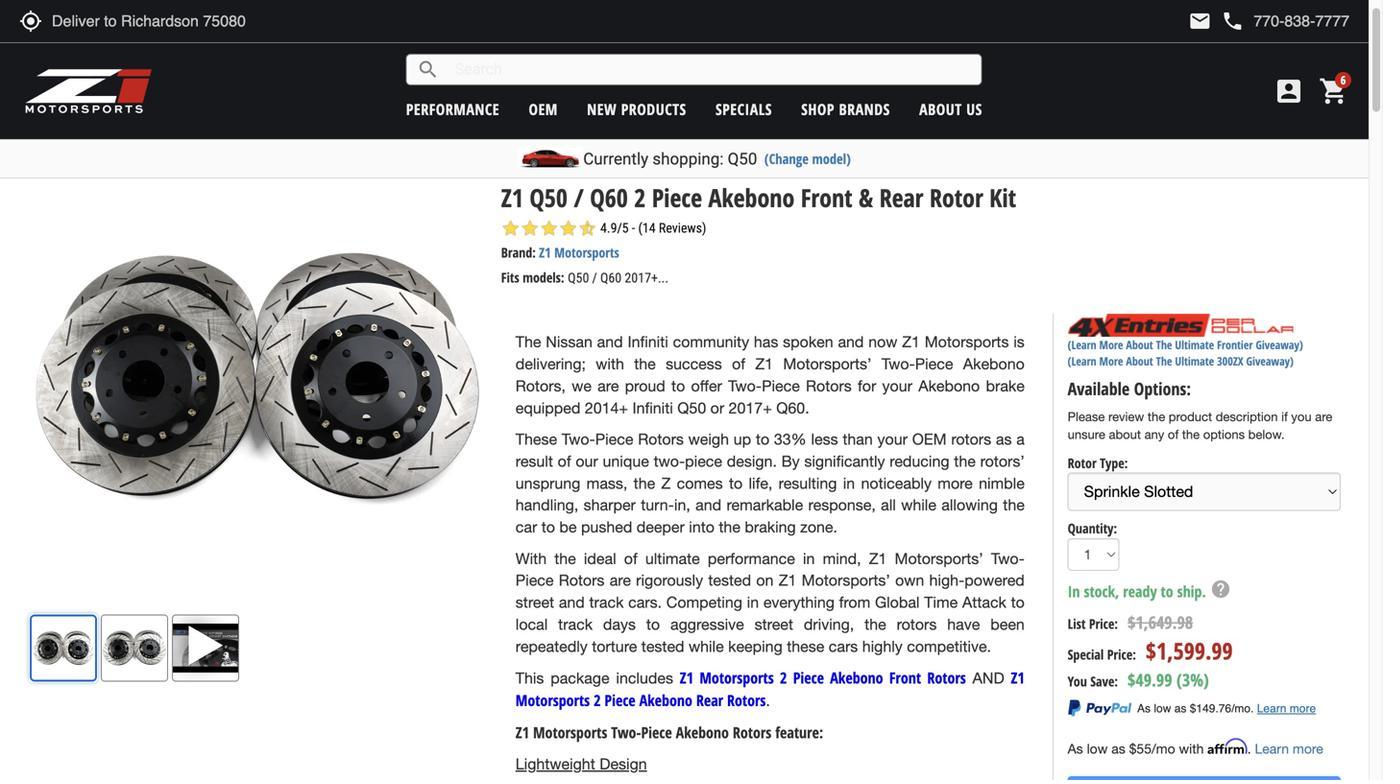 Task type: vqa. For each thing, say whether or not it's contained in the screenshot.
car
yes



Task type: locate. For each thing, give the bounding box(es) containing it.
0 vertical spatial with
[[596, 355, 624, 373]]

1 vertical spatial /
[[592, 271, 597, 286]]

turn-
[[641, 497, 674, 515]]

0 horizontal spatial oem
[[529, 99, 558, 120]]

1 vertical spatial with
[[1179, 742, 1204, 758]]

1 horizontal spatial 2
[[634, 180, 646, 215]]

the left rotors'
[[954, 453, 976, 471]]

with inside the nissan and infiniti community has spoken and now z1 motorsports is delivering; with the success of z1 motorsports' two-piece akebono rotors, we are proud to offer two-piece rotors for your akebono brake equipped 2014+ infiniti q50 or 2017+ q60.
[[596, 355, 624, 373]]

the up (learn more about the ultimate 300zx giveaway) link
[[1156, 337, 1172, 353]]

unsprung
[[516, 475, 581, 493]]

0 horizontal spatial /
[[574, 180, 584, 215]]

lightweight
[[516, 756, 595, 774]]

more inside 'as low as $55 /mo with affirm . learn more'
[[1293, 742, 1324, 758]]

the down (learn more about the ultimate frontier giveaway) link at top
[[1156, 354, 1172, 370]]

0 vertical spatial performance
[[406, 99, 500, 120]]

driving,
[[804, 616, 854, 634]]

1 horizontal spatial rear
[[880, 180, 924, 215]]

z1 right and
[[1011, 668, 1025, 689]]

been
[[991, 616, 1025, 634]]

stock,
[[1084, 582, 1119, 602]]

z1 up brand:
[[501, 180, 523, 215]]

2017+...
[[625, 271, 669, 286]]

0 vertical spatial while
[[901, 497, 937, 515]]

oem inside these two-piece rotors weigh up to 33% less than your oem rotors as a result of our unique two-piece design. by significantly reducing the rotors' unsprung mass, the z comes to life, resulting in noticeably more nimble handling, sharper turn-in, and remarkable response, all while allowing the car to be pushed deeper into the braking zone.
[[912, 431, 947, 449]]

0 horizontal spatial while
[[689, 638, 724, 656]]

offer
[[691, 377, 722, 395]]

and up repeatedly
[[559, 594, 585, 612]]

1 horizontal spatial as
[[1112, 742, 1126, 758]]

0 vertical spatial ultimate
[[1175, 337, 1214, 353]]

two- up our
[[562, 431, 595, 449]]

0 horizontal spatial front
[[801, 180, 853, 215]]

ready
[[1123, 582, 1157, 602]]

1 vertical spatial price:
[[1107, 646, 1136, 664]]

1 vertical spatial rear
[[696, 691, 723, 711]]

two- inside with the ideal of ultimate performance in mind, z1 motorsports' two- piece rotors are rigorously tested on z1 motorsports' own high-powered street and track cars. competing in everything from global time attack to local track days to aggressive street driving, the rotors have been repeatedly torture tested while keeping these cars highly competitive.
[[991, 550, 1025, 568]]

1 vertical spatial (learn
[[1068, 354, 1097, 370]]

1 vertical spatial street
[[755, 616, 793, 634]]

available
[[1068, 377, 1130, 401]]

0 vertical spatial infiniti
[[628, 334, 668, 351]]

. inside 'as low as $55 /mo with affirm . learn more'
[[1248, 742, 1251, 758]]

to inside in stock, ready to ship. help
[[1161, 582, 1174, 602]]

2 more from the top
[[1099, 354, 1123, 370]]

1 vertical spatial oem
[[912, 431, 947, 449]]

with up '2014+'
[[596, 355, 624, 373]]

1 vertical spatial ultimate
[[1175, 354, 1214, 370]]

2 vertical spatial 2
[[594, 691, 601, 711]]

review
[[1109, 410, 1144, 425]]

design
[[600, 756, 647, 774]]

lightweight design
[[516, 756, 647, 774]]

giveaway) down frontier
[[1246, 354, 1294, 370]]

oem left new
[[529, 99, 558, 120]]

two- down now
[[882, 355, 915, 373]]

q50 left the (change at right top
[[728, 149, 757, 169]]

to inside the nissan and infiniti community has spoken and now z1 motorsports is delivering; with the success of z1 motorsports' two-piece akebono rotors, we are proud to offer two-piece rotors for your akebono brake equipped 2014+ infiniti q50 or 2017+ q60.
[[672, 377, 685, 395]]

and up into
[[696, 497, 722, 515]]

motorsports' down spoken
[[783, 355, 872, 373]]

0 vertical spatial tested
[[708, 572, 751, 590]]

nissan
[[546, 334, 593, 351]]

2 ultimate from the top
[[1175, 354, 1214, 370]]

3 star from the left
[[540, 219, 559, 238]]

0 horizontal spatial as
[[996, 431, 1012, 449]]

z1 up lightweight
[[516, 723, 529, 743]]

0 vertical spatial front
[[801, 180, 853, 215]]

akebono down includes
[[639, 691, 692, 711]]

with
[[596, 355, 624, 373], [1179, 742, 1204, 758]]

2014+
[[585, 399, 628, 417]]

1 vertical spatial tested
[[641, 638, 684, 656]]

your right for
[[882, 377, 913, 395]]

2 vertical spatial in
[[747, 594, 759, 612]]

rotor left kit in the right top of the page
[[930, 180, 983, 215]]

of inside these two-piece rotors weigh up to 33% less than your oem rotors as a result of our unique two-piece design. by significantly reducing the rotors' unsprung mass, the z comes to life, resulting in noticeably more nimble handling, sharper turn-in, and remarkable response, all while allowing the car to be pushed deeper into the braking zone.
[[558, 453, 571, 471]]

2 vertical spatial motorsports'
[[802, 572, 890, 590]]

2 vertical spatial are
[[610, 572, 631, 590]]

0 vertical spatial more
[[938, 475, 973, 493]]

while inside with the ideal of ultimate performance in mind, z1 motorsports' two- piece rotors are rigorously tested on z1 motorsports' own high-powered street and track cars. competing in everything from global time attack to local track days to aggressive street driving, the rotors have been repeatedly torture tested while keeping these cars highly competitive.
[[689, 638, 724, 656]]

motorsports inside the nissan and infiniti community has spoken and now z1 motorsports is delivering; with the success of z1 motorsports' two-piece akebono rotors, we are proud to offer two-piece rotors for your akebono brake equipped 2014+ infiniti q50 or 2017+ q60.
[[925, 334, 1009, 351]]

0 vertical spatial (learn
[[1068, 337, 1097, 353]]

while inside these two-piece rotors weigh up to 33% less than your oem rotors as a result of our unique two-piece design. by significantly reducing the rotors' unsprung mass, the z comes to life, resulting in noticeably more nimble handling, sharper turn-in, and remarkable response, all while allowing the car to be pushed deeper into the braking zone.
[[901, 497, 937, 515]]

track up repeatedly
[[558, 616, 593, 634]]

keeping
[[728, 638, 783, 656]]

allowing
[[942, 497, 998, 515]]

1 horizontal spatial more
[[1293, 742, 1324, 758]]

special price: $1,599.99 you save: $49.99 (3%)
[[1068, 636, 1233, 693]]

the inside the nissan and infiniti community has spoken and now z1 motorsports is delivering; with the success of z1 motorsports' two-piece akebono rotors, we are proud to offer two-piece rotors for your akebono brake equipped 2014+ infiniti q50 or 2017+ q60.
[[634, 355, 656, 373]]

0 vertical spatial rotors
[[951, 431, 991, 449]]

0 horizontal spatial in
[[747, 594, 759, 612]]

phone
[[1221, 10, 1244, 33]]

1 horizontal spatial while
[[901, 497, 937, 515]]

z1 inside z1 motorsports 2 piece akebono rear rotors
[[1011, 668, 1025, 689]]

q60 up 4.9/5 -
[[590, 180, 628, 215]]

akebono down currently shopping: q50 (change model)
[[708, 180, 795, 215]]

motorsports'
[[783, 355, 872, 373], [895, 550, 983, 568], [802, 572, 890, 590]]

two- inside these two-piece rotors weigh up to 33% less than your oem rotors as a result of our unique two-piece design. by significantly reducing the rotors' unsprung mass, the z comes to life, resulting in noticeably more nimble handling, sharper turn-in, and remarkable response, all while allowing the car to be pushed deeper into the braking zone.
[[562, 431, 595, 449]]

rotors
[[806, 377, 852, 395], [638, 431, 684, 449], [559, 572, 605, 590], [927, 668, 966, 689], [727, 691, 766, 711], [733, 723, 772, 743]]

1 vertical spatial giveaway)
[[1246, 354, 1294, 370]]

the up "highly"
[[865, 616, 886, 634]]

1 horizontal spatial in
[[803, 550, 815, 568]]

track up 'days'
[[589, 594, 624, 612]]

q50 left or
[[677, 399, 706, 417]]

0 vertical spatial 2
[[634, 180, 646, 215]]

options:
[[1134, 377, 1191, 401]]

while
[[901, 497, 937, 515], [689, 638, 724, 656]]

1 vertical spatial about
[[1126, 337, 1153, 353]]

motorsports down 'keeping'
[[700, 668, 774, 689]]

star
[[501, 219, 520, 238], [520, 219, 540, 238], [540, 219, 559, 238], [559, 219, 578, 238]]

rotors left for
[[806, 377, 852, 395]]

motorsports left is
[[925, 334, 1009, 351]]

giveaway) right frontier
[[1256, 337, 1303, 353]]

in down the significantly
[[843, 475, 855, 493]]

local
[[516, 616, 548, 634]]

to
[[672, 377, 685, 395], [756, 431, 770, 449], [729, 475, 743, 493], [542, 519, 555, 537], [1161, 582, 1174, 602], [1011, 594, 1025, 612], [646, 616, 660, 634]]

0 vertical spatial about
[[919, 99, 962, 120]]

price: inside list price: $1,649.98
[[1089, 615, 1118, 633]]

special
[[1068, 646, 1104, 664]]

akebono down cars
[[830, 668, 883, 689]]

comes
[[677, 475, 723, 493]]

rear right &
[[880, 180, 924, 215]]

piece inside these two-piece rotors weigh up to 33% less than your oem rotors as a result of our unique two-piece design. by significantly reducing the rotors' unsprung mass, the z comes to life, resulting in noticeably more nimble handling, sharper turn-in, and remarkable response, all while allowing the car to be pushed deeper into the braking zone.
[[595, 431, 633, 449]]

price:
[[1089, 615, 1118, 633], [1107, 646, 1136, 664]]

we
[[572, 377, 592, 395]]

/ up star_half
[[574, 180, 584, 215]]

infiniti up proud
[[628, 334, 668, 351]]

2 down package
[[594, 691, 601, 711]]

you
[[1291, 410, 1312, 425]]

description
[[1216, 410, 1278, 425]]

your inside these two-piece rotors weigh up to 33% less than your oem rotors as a result of our unique two-piece design. by significantly reducing the rotors' unsprung mass, the z comes to life, resulting in noticeably more nimble handling, sharper turn-in, and remarkable response, all while allowing the car to be pushed deeper into the braking zone.
[[878, 431, 908, 449]]

0 vertical spatial in
[[843, 475, 855, 493]]

motorsports
[[554, 244, 619, 262], [925, 334, 1009, 351], [700, 668, 774, 689], [516, 691, 590, 711], [533, 723, 607, 743]]

rotors down global
[[897, 616, 937, 634]]

to down the success
[[672, 377, 685, 395]]

1 horizontal spatial street
[[755, 616, 793, 634]]

0 vertical spatial are
[[598, 377, 619, 395]]

includes
[[616, 670, 673, 688]]

the
[[634, 355, 656, 373], [1148, 410, 1165, 425], [1182, 428, 1200, 443], [954, 453, 976, 471], [634, 475, 655, 493], [1003, 497, 1025, 515], [719, 519, 741, 537], [554, 550, 576, 568], [865, 616, 886, 634]]

rotors down competitive.
[[927, 668, 966, 689]]

delivering;
[[516, 355, 586, 373]]

of inside (learn more about the ultimate frontier giveaway) (learn more about the ultimate 300zx giveaway) available options: please review the product description if you are unsure about any of the options below.
[[1168, 428, 1179, 443]]

motorsports' for rotors
[[783, 355, 872, 373]]

as left the a
[[996, 431, 1012, 449]]

/
[[574, 180, 584, 215], [592, 271, 597, 286]]

of left our
[[558, 453, 571, 471]]

(3%)
[[1177, 669, 1209, 693]]

of right any
[[1168, 428, 1179, 443]]

as right low
[[1112, 742, 1126, 758]]

z1 right on
[[779, 572, 797, 590]]

1 vertical spatial q60
[[600, 271, 622, 286]]

search
[[417, 58, 440, 81]]

as
[[996, 431, 1012, 449], [1112, 742, 1126, 758]]

about up options:
[[1126, 354, 1153, 370]]

in left 'mind,'
[[803, 550, 815, 568]]

more up allowing on the right
[[938, 475, 973, 493]]

are inside (learn more about the ultimate frontier giveaway) (learn more about the ultimate 300zx giveaway) available options: please review the product description if you are unsure about any of the options below.
[[1315, 410, 1333, 425]]

0 horizontal spatial more
[[938, 475, 973, 493]]

0 horizontal spatial rear
[[696, 691, 723, 711]]

rotors down ideal
[[559, 572, 605, 590]]

rotor down unsure
[[1068, 454, 1097, 472]]

rotors up two-
[[638, 431, 684, 449]]

list
[[1068, 615, 1086, 633]]

with inside 'as low as $55 /mo with affirm . learn more'
[[1179, 742, 1204, 758]]

unsure
[[1068, 428, 1106, 443]]

mail
[[1189, 10, 1212, 33]]

1 vertical spatial rotors
[[897, 616, 937, 634]]

now
[[869, 334, 898, 351]]

pushed
[[581, 519, 632, 537]]

with right /mo
[[1179, 742, 1204, 758]]

1 vertical spatial 2
[[780, 668, 787, 689]]

1 vertical spatial more
[[1099, 354, 1123, 370]]

motorsports inside z1 motorsports 2 piece akebono rear rotors
[[516, 691, 590, 711]]

of inside the nissan and infiniti community has spoken and now z1 motorsports is delivering; with the success of z1 motorsports' two-piece akebono rotors, we are proud to offer two-piece rotors for your akebono brake equipped 2014+ infiniti q50 or 2017+ q60.
[[732, 355, 745, 373]]

0 horizontal spatial with
[[596, 355, 624, 373]]

oem up 'reducing'
[[912, 431, 947, 449]]

q60 left 2017+...
[[600, 271, 622, 286]]

as inside these two-piece rotors weigh up to 33% less than your oem rotors as a result of our unique two-piece design. by significantly reducing the rotors' unsprung mass, the z comes to life, resulting in noticeably more nimble handling, sharper turn-in, and remarkable response, all while allowing the car to be pushed deeper into the braking zone.
[[996, 431, 1012, 449]]

of
[[732, 355, 745, 373], [1168, 428, 1179, 443], [558, 453, 571, 471], [624, 550, 638, 568]]

oem link
[[529, 99, 558, 120]]

the nissan and infiniti community has spoken and now z1 motorsports is delivering; with the success of z1 motorsports' two-piece akebono rotors, we are proud to offer two-piece rotors for your akebono brake equipped 2014+ infiniti q50 or 2017+ q60.
[[516, 334, 1025, 417]]

1 vertical spatial as
[[1112, 742, 1126, 758]]

1 horizontal spatial with
[[1179, 742, 1204, 758]]

torture
[[592, 638, 637, 656]]

1 vertical spatial your
[[878, 431, 908, 449]]

your right than
[[878, 431, 908, 449]]

piece
[[685, 453, 722, 471]]

0 vertical spatial more
[[1099, 337, 1123, 353]]

rotors down this package includes z1 motorsports 2 piece akebono front rotors and
[[727, 691, 766, 711]]

deeper
[[637, 519, 685, 537]]

in inside these two-piece rotors weigh up to 33% less than your oem rotors as a result of our unique two-piece design. by significantly reducing the rotors' unsprung mass, the z comes to life, resulting in noticeably more nimble handling, sharper turn-in, and remarkable response, all while allowing the car to be pushed deeper into the braking zone.
[[843, 475, 855, 493]]

street up 'keeping'
[[755, 616, 793, 634]]

days
[[603, 616, 636, 634]]

2 horizontal spatial in
[[843, 475, 855, 493]]

quantity:
[[1068, 520, 1117, 538]]

success
[[666, 355, 722, 373]]

your inside the nissan and infiniti community has spoken and now z1 motorsports is delivering; with the success of z1 motorsports' two-piece akebono rotors, we are proud to offer two-piece rotors for your akebono brake equipped 2014+ infiniti q50 or 2017+ q60.
[[882, 377, 913, 395]]

the right into
[[719, 519, 741, 537]]

0 horizontal spatial rotor
[[930, 180, 983, 215]]

street
[[516, 594, 554, 612], [755, 616, 793, 634]]

0 vertical spatial your
[[882, 377, 913, 395]]

0 vertical spatial track
[[589, 594, 624, 612]]

tested up competing
[[708, 572, 751, 590]]

infiniti down proud
[[633, 399, 673, 417]]

ultimate
[[1175, 337, 1214, 353], [1175, 354, 1214, 370]]

motorsports down this in the bottom of the page
[[516, 691, 590, 711]]

1 horizontal spatial /
[[592, 271, 597, 286]]

1 vertical spatial in
[[803, 550, 815, 568]]

to down cars.
[[646, 616, 660, 634]]

brake
[[986, 377, 1025, 395]]

1 vertical spatial .
[[1248, 742, 1251, 758]]

0 horizontal spatial 2
[[594, 691, 601, 711]]

1 vertical spatial are
[[1315, 410, 1333, 425]]

. left learn
[[1248, 742, 1251, 758]]

&
[[859, 180, 873, 215]]

rotors inside with the ideal of ultimate performance in mind, z1 motorsports' two- piece rotors are rigorously tested on z1 motorsports' own high-powered street and track cars. competing in everything from global time attack to local track days to aggressive street driving, the rotors have been repeatedly torture tested while keeping these cars highly competitive.
[[559, 572, 605, 590]]

0 vertical spatial rear
[[880, 180, 924, 215]]

4 star from the left
[[559, 219, 578, 238]]

rotor inside z1 q50 / q60 2 piece akebono front & rear rotor kit star star star star star_half 4.9/5 - (14 reviews) brand: z1 motorsports fits models: q50 / q60 2017+...
[[930, 180, 983, 215]]

front down 'model)'
[[801, 180, 853, 215]]

equipped
[[516, 399, 581, 417]]

0 vertical spatial oem
[[529, 99, 558, 120]]

rear up z1 motorsports two-piece akebono rotors feature:
[[696, 691, 723, 711]]

kit
[[990, 180, 1016, 215]]

/ down z1 motorsports link
[[592, 271, 597, 286]]

0 vertical spatial .
[[766, 693, 775, 710]]

the down the be
[[554, 550, 576, 568]]

and right nissan
[[597, 334, 623, 351]]

0 vertical spatial rotor
[[930, 180, 983, 215]]

life,
[[749, 475, 773, 493]]

motorsports' down 'mind,'
[[802, 572, 890, 590]]

1 horizontal spatial .
[[1248, 742, 1251, 758]]

learn more link
[[1255, 742, 1324, 758]]

in
[[1068, 582, 1080, 602]]

0 vertical spatial street
[[516, 594, 554, 612]]

2 up 4.9/5 -
[[634, 180, 646, 215]]

2 down these
[[780, 668, 787, 689]]

1 vertical spatial front
[[889, 668, 921, 689]]

street up local
[[516, 594, 554, 612]]

0 vertical spatial price:
[[1089, 615, 1118, 633]]

learn
[[1255, 742, 1289, 758]]

while down aggressive
[[689, 638, 724, 656]]

price: up save:
[[1107, 646, 1136, 664]]

are right you
[[1315, 410, 1333, 425]]

z1 right now
[[902, 334, 920, 351]]

the up any
[[1148, 410, 1165, 425]]

remarkable
[[727, 497, 803, 515]]

0 horizontal spatial .
[[766, 693, 775, 710]]

rigorously
[[636, 572, 703, 590]]

1 vertical spatial more
[[1293, 742, 1324, 758]]

1 vertical spatial performance
[[708, 550, 795, 568]]

have
[[947, 616, 980, 634]]

about up (learn more about the ultimate 300zx giveaway) link
[[1126, 337, 1153, 353]]

in
[[843, 475, 855, 493], [803, 550, 815, 568], [747, 594, 759, 612]]

0 vertical spatial motorsports'
[[783, 355, 872, 373]]

z1 motorsports 2 piece akebono rear rotors
[[516, 668, 1025, 711]]

two- up powered
[[991, 550, 1025, 568]]

motorsports' up high-
[[895, 550, 983, 568]]

1 horizontal spatial rotor
[[1068, 454, 1097, 472]]

list price: $1,649.98
[[1068, 611, 1193, 635]]

more inside these two-piece rotors weigh up to 33% less than your oem rotors as a result of our unique two-piece design. by significantly reducing the rotors' unsprung mass, the z comes to life, resulting in noticeably more nimble handling, sharper turn-in, and remarkable response, all while allowing the car to be pushed deeper into the braking zone.
[[938, 475, 973, 493]]

performance up on
[[708, 550, 795, 568]]

1 ultimate from the top
[[1175, 337, 1214, 353]]

rear inside z1 q50 / q60 2 piece akebono front & rear rotor kit star star star star star_half 4.9/5 - (14 reviews) brand: z1 motorsports fits models: q50 / q60 2017+...
[[880, 180, 924, 215]]

new products link
[[587, 99, 687, 120]]

1 vertical spatial while
[[689, 638, 724, 656]]

rotor
[[930, 180, 983, 215], [1068, 454, 1097, 472]]

of down 'community'
[[732, 355, 745, 373]]

price: inside special price: $1,599.99 you save: $49.99 (3%)
[[1107, 646, 1136, 664]]

the left the z
[[634, 475, 655, 493]]

has
[[754, 334, 778, 351]]

of right ideal
[[624, 550, 638, 568]]

. down this package includes z1 motorsports 2 piece akebono front rotors and
[[766, 693, 775, 710]]

1 horizontal spatial front
[[889, 668, 921, 689]]

are down ideal
[[610, 572, 631, 590]]

motorsports down star_half
[[554, 244, 619, 262]]

shop
[[801, 99, 835, 120]]

fits
[[501, 269, 519, 287]]

1 horizontal spatial oem
[[912, 431, 947, 449]]

1 horizontal spatial tested
[[708, 572, 751, 590]]

z1 down has
[[755, 355, 773, 373]]

1 horizontal spatial rotors
[[951, 431, 991, 449]]

tested up includes
[[641, 638, 684, 656]]

as
[[1068, 742, 1083, 758]]

1 horizontal spatial performance
[[708, 550, 795, 568]]

0 vertical spatial as
[[996, 431, 1012, 449]]

2 vertical spatial about
[[1126, 354, 1153, 370]]

more
[[938, 475, 973, 493], [1293, 742, 1324, 758]]

the up proud
[[634, 355, 656, 373]]

front down "highly"
[[889, 668, 921, 689]]

motorsports' inside the nissan and infiniti community has spoken and now z1 motorsports is delivering; with the success of z1 motorsports' two-piece akebono rotors, we are proud to offer two-piece rotors for your akebono brake equipped 2014+ infiniti q50 or 2017+ q60.
[[783, 355, 872, 373]]

0 horizontal spatial rotors
[[897, 616, 937, 634]]

rotors inside these two-piece rotors weigh up to 33% less than your oem rotors as a result of our unique two-piece design. by significantly reducing the rotors' unsprung mass, the z comes to life, resulting in noticeably more nimble handling, sharper turn-in, and remarkable response, all while allowing the car to be pushed deeper into the braking zone.
[[951, 431, 991, 449]]

2 horizontal spatial 2
[[780, 668, 787, 689]]



Task type: describe. For each thing, give the bounding box(es) containing it.
1 vertical spatial motorsports'
[[895, 550, 983, 568]]

akebono left the brake
[[919, 377, 980, 395]]

$55
[[1129, 742, 1152, 758]]

shop brands
[[801, 99, 890, 120]]

piece inside z1 q50 / q60 2 piece akebono front & rear rotor kit star star star star star_half 4.9/5 - (14 reviews) brand: z1 motorsports fits models: q50 / q60 2017+...
[[652, 180, 702, 215]]

rotors down z1 motorsports 2 piece akebono rear rotors
[[733, 723, 772, 743]]

from
[[839, 594, 871, 612]]

the down nimble
[[1003, 497, 1025, 515]]

z1 right 'mind,'
[[869, 550, 887, 568]]

highly
[[862, 638, 903, 656]]

akebono down z1 motorsports 2 piece akebono rear rotors
[[676, 723, 729, 743]]

2 star from the left
[[520, 219, 540, 238]]

to up the been
[[1011, 594, 1025, 612]]

frontier
[[1217, 337, 1253, 353]]

1 vertical spatial rotor
[[1068, 454, 1097, 472]]

our
[[576, 453, 598, 471]]

z1 right includes
[[680, 668, 694, 689]]

2 inside z1 q50 / q60 2 piece akebono front & rear rotor kit star star star star star_half 4.9/5 - (14 reviews) brand: z1 motorsports fits models: q50 / q60 2017+...
[[634, 180, 646, 215]]

0 vertical spatial giveaway)
[[1256, 337, 1303, 353]]

you
[[1068, 673, 1087, 691]]

33%
[[774, 431, 807, 449]]

akebono inside z1 q50 / q60 2 piece akebono front & rear rotor kit star star star star star_half 4.9/5 - (14 reviews) brand: z1 motorsports fits models: q50 / q60 2017+...
[[708, 180, 795, 215]]

0 vertical spatial q60
[[590, 180, 628, 215]]

the down product
[[1182, 428, 1200, 443]]

z1 motorsports 2 piece akebono rear rotors link
[[516, 668, 1025, 711]]

motorsports inside z1 q50 / q60 2 piece akebono front & rear rotor kit star star star star star_half 4.9/5 - (14 reviews) brand: z1 motorsports fits models: q50 / q60 2017+...
[[554, 244, 619, 262]]

weigh
[[688, 431, 729, 449]]

mail link
[[1189, 10, 1212, 33]]

type:
[[1100, 454, 1128, 472]]

Search search field
[[440, 55, 982, 84]]

zone.
[[800, 519, 838, 537]]

4.9/5 -
[[600, 221, 635, 236]]

noticeably
[[861, 475, 932, 493]]

mail phone
[[1189, 10, 1244, 33]]

new
[[587, 99, 617, 120]]

to left the be
[[542, 519, 555, 537]]

1 more from the top
[[1099, 337, 1123, 353]]

mind,
[[823, 550, 861, 568]]

1 (learn from the top
[[1068, 337, 1097, 353]]

brand:
[[501, 244, 536, 262]]

rear inside z1 motorsports 2 piece akebono rear rotors
[[696, 691, 723, 711]]

these
[[516, 431, 557, 449]]

price: for $1,649.98
[[1089, 615, 1118, 633]]

to left life, on the bottom right of page
[[729, 475, 743, 493]]

competing
[[666, 594, 742, 612]]

akebono inside z1 motorsports 2 piece akebono rear rotors
[[639, 691, 692, 711]]

product
[[1169, 410, 1212, 425]]

nimble
[[979, 475, 1025, 493]]

and
[[973, 670, 1005, 688]]

by
[[782, 453, 800, 471]]

rotors inside these two-piece rotors weigh up to 33% less than your oem rotors as a result of our unique two-piece design. by significantly reducing the rotors' unsprung mass, the z comes to life, resulting in noticeably more nimble handling, sharper turn-in, and remarkable response, all while allowing the car to be pushed deeper into the braking zone.
[[638, 431, 684, 449]]

rotors'
[[980, 453, 1025, 471]]

about us link
[[919, 99, 982, 120]]

design.
[[727, 453, 777, 471]]

0 vertical spatial /
[[574, 180, 584, 215]]

motorsports' for global
[[802, 572, 890, 590]]

$1,649.98
[[1128, 611, 1193, 635]]

on
[[756, 572, 774, 590]]

q50 up brand:
[[530, 180, 568, 215]]

0 horizontal spatial street
[[516, 594, 554, 612]]

z1 motorsports 2 piece akebono front rotors link
[[680, 668, 966, 689]]

1 star from the left
[[501, 219, 520, 238]]

(learn more about the ultimate frontier giveaway) link
[[1068, 337, 1303, 353]]

rotors,
[[516, 377, 566, 395]]

0 horizontal spatial performance
[[406, 99, 500, 120]]

two- up design
[[611, 723, 641, 743]]

as low as $55 /mo with affirm . learn more
[[1068, 739, 1324, 758]]

two- up 2017+
[[728, 377, 762, 395]]

shopping_cart
[[1319, 76, 1350, 107]]

and inside with the ideal of ultimate performance in mind, z1 motorsports' two- piece rotors are rigorously tested on z1 motorsports' own high-powered street and track cars. competing in everything from global time attack to local track days to aggressive street driving, the rotors have been repeatedly torture tested while keeping these cars highly competitive.
[[559, 594, 585, 612]]

new products
[[587, 99, 687, 120]]

response,
[[808, 497, 876, 515]]

price: for $1,599.99
[[1107, 646, 1136, 664]]

all
[[881, 497, 896, 515]]

this
[[516, 670, 544, 688]]

time
[[924, 594, 958, 612]]

up
[[734, 431, 751, 449]]

z1 motorsports logo image
[[24, 67, 153, 115]]

motorsports up lightweight design
[[533, 723, 607, 743]]

0 horizontal spatial tested
[[641, 638, 684, 656]]

rotors inside with the ideal of ultimate performance in mind, z1 motorsports' two- piece rotors are rigorously tested on z1 motorsports' own high-powered street and track cars. competing in everything from global time attack to local track days to aggressive street driving, the rotors have been repeatedly torture tested while keeping these cars highly competitive.
[[897, 616, 937, 634]]

as inside 'as low as $55 /mo with affirm . learn more'
[[1112, 742, 1126, 758]]

of inside with the ideal of ultimate performance in mind, z1 motorsports' two- piece rotors are rigorously tested on z1 motorsports' own high-powered street and track cars. competing in everything from global time attack to local track days to aggressive street driving, the rotors have been repeatedly torture tested while keeping these cars highly competitive.
[[624, 550, 638, 568]]

with the ideal of ultimate performance in mind, z1 motorsports' two- piece rotors are rigorously tested on z1 motorsports' own high-powered street and track cars. competing in everything from global time attack to local track days to aggressive street driving, the rotors have been repeatedly torture tested while keeping these cars highly competitive.
[[516, 550, 1025, 656]]

cars
[[829, 638, 858, 656]]

1 vertical spatial track
[[558, 616, 593, 634]]

1 vertical spatial infiniti
[[633, 399, 673, 417]]

(change model) link
[[765, 149, 851, 168]]

in stock, ready to ship. help
[[1068, 579, 1231, 602]]

q50 inside the nissan and infiniti community has spoken and now z1 motorsports is delivering; with the success of z1 motorsports' two-piece akebono rotors, we are proud to offer two-piece rotors for your akebono brake equipped 2014+ infiniti q50 or 2017+ q60.
[[677, 399, 706, 417]]

everything
[[764, 594, 835, 612]]

z1 motorsports two-piece akebono rotors feature:
[[516, 723, 823, 743]]

below.
[[1249, 428, 1285, 443]]

2 (learn from the top
[[1068, 354, 1097, 370]]

any
[[1145, 428, 1165, 443]]

options
[[1203, 428, 1245, 443]]

are inside with the ideal of ultimate performance in mind, z1 motorsports' two- piece rotors are rigorously tested on z1 motorsports' own high-powered street and track cars. competing in everything from global time attack to local track days to aggressive street driving, the rotors have been repeatedly torture tested while keeping these cars highly competitive.
[[610, 572, 631, 590]]

$1,599.99
[[1146, 636, 1233, 667]]

rotors inside z1 motorsports 2 piece akebono rear rotors
[[727, 691, 766, 711]]

about us
[[919, 99, 982, 120]]

please
[[1068, 410, 1105, 425]]

handling,
[[516, 497, 579, 515]]

competitive.
[[907, 638, 991, 656]]

$49.99
[[1128, 669, 1173, 693]]

and inside these two-piece rotors weigh up to 33% less than your oem rotors as a result of our unique two-piece design. by significantly reducing the rotors' unsprung mass, the z comes to life, resulting in noticeably more nimble handling, sharper turn-in, and remarkable response, all while allowing the car to be pushed deeper into the braking zone.
[[696, 497, 722, 515]]

low
[[1087, 742, 1108, 758]]

piece inside with the ideal of ultimate performance in mind, z1 motorsports' two- piece rotors are rigorously tested on z1 motorsports' own high-powered street and track cars. competing in everything from global time attack to local track days to aggressive street driving, the rotors have been repeatedly torture tested while keeping these cars highly competitive.
[[516, 572, 554, 590]]

q50 down z1 motorsports link
[[568, 271, 589, 286]]

ideal
[[584, 550, 616, 568]]

cars.
[[628, 594, 662, 612]]

significantly
[[804, 453, 885, 471]]

attack
[[962, 594, 1007, 612]]

z1 up models:
[[539, 244, 551, 262]]

proud
[[625, 377, 666, 395]]

into
[[689, 519, 715, 537]]

own
[[895, 572, 924, 590]]

shopping_cart link
[[1314, 76, 1350, 107]]

rotors inside the nissan and infiniti community has spoken and now z1 motorsports is delivering; with the success of z1 motorsports' two-piece akebono rotors, we are proud to offer two-piece rotors for your akebono brake equipped 2014+ infiniti q50 or 2017+ q60.
[[806, 377, 852, 395]]

than
[[843, 431, 873, 449]]

these two-piece rotors weigh up to 33% less than your oem rotors as a result of our unique two-piece design. by significantly reducing the rotors' unsprung mass, the z comes to life, resulting in noticeably more nimble handling, sharper turn-in, and remarkable response, all while allowing the car to be pushed deeper into the braking zone.
[[516, 431, 1025, 537]]

unique
[[603, 453, 649, 471]]

the inside the nissan and infiniti community has spoken and now z1 motorsports is delivering; with the success of z1 motorsports' two-piece akebono rotors, we are proud to offer two-piece rotors for your akebono brake equipped 2014+ infiniti q50 or 2017+ q60.
[[516, 334, 541, 351]]

akebono up the brake
[[963, 355, 1025, 373]]

is
[[1014, 334, 1025, 351]]

piece inside z1 motorsports 2 piece akebono rear rotors
[[605, 691, 636, 711]]

with
[[516, 550, 547, 568]]

us
[[966, 99, 982, 120]]

community
[[673, 334, 749, 351]]

front inside z1 q50 / q60 2 piece akebono front & rear rotor kit star star star star star_half 4.9/5 - (14 reviews) brand: z1 motorsports fits models: q50 / q60 2017+...
[[801, 180, 853, 215]]

performance inside with the ideal of ultimate performance in mind, z1 motorsports' two- piece rotors are rigorously tested on z1 motorsports' own high-powered street and track cars. competing in everything from global time attack to local track days to aggressive street driving, the rotors have been repeatedly torture tested while keeping these cars highly competitive.
[[708, 550, 795, 568]]

these
[[787, 638, 825, 656]]

and left now
[[838, 334, 864, 351]]

to right up
[[756, 431, 770, 449]]

brands
[[839, 99, 890, 120]]

if
[[1282, 410, 1288, 425]]

aggressive
[[671, 616, 744, 634]]

2 inside z1 motorsports 2 piece akebono rear rotors
[[594, 691, 601, 711]]

ultimate
[[645, 550, 700, 568]]

mass,
[[587, 475, 628, 493]]

300zx
[[1217, 354, 1244, 370]]

are inside the nissan and infiniti community has spoken and now z1 motorsports is delivering; with the success of z1 motorsports' two-piece akebono rotors, we are proud to offer two-piece rotors for your akebono brake equipped 2014+ infiniti q50 or 2017+ q60.
[[598, 377, 619, 395]]



